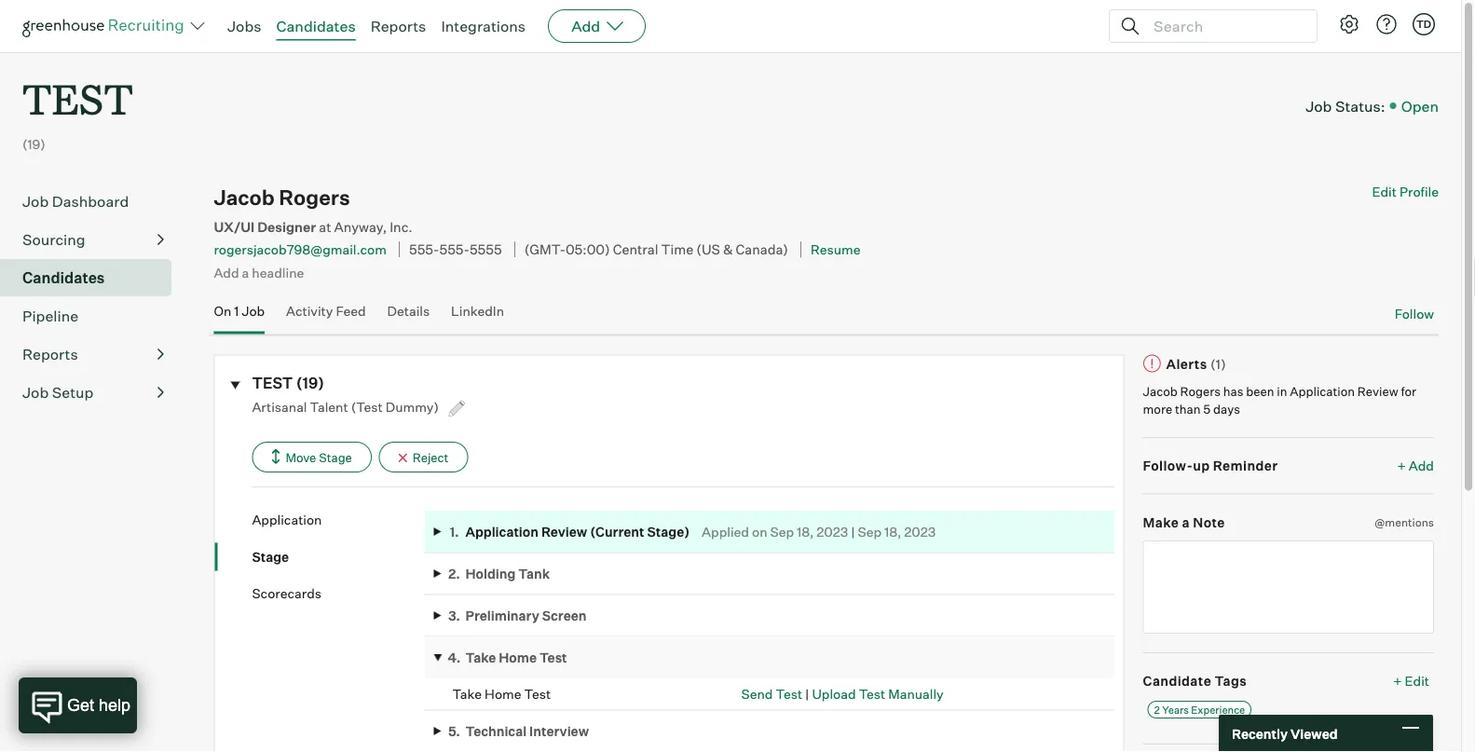Task type: describe. For each thing, give the bounding box(es) containing it.
td button
[[1413, 13, 1435, 35]]

candidate tags
[[1143, 673, 1247, 689]]

make a note
[[1143, 514, 1225, 530]]

0 vertical spatial take
[[465, 650, 496, 666]]

tags
[[1215, 673, 1247, 689]]

job for job setup
[[22, 383, 49, 402]]

2
[[1154, 703, 1160, 716]]

upload test manually link
[[812, 686, 944, 702]]

1 horizontal spatial (19)
[[296, 374, 324, 392]]

@mentions
[[1375, 515, 1434, 529]]

1 horizontal spatial reports link
[[371, 17, 426, 35]]

2.
[[448, 566, 460, 582]]

tank
[[518, 566, 550, 582]]

open
[[1401, 96, 1439, 115]]

take home test
[[452, 686, 551, 702]]

experience
[[1191, 703, 1245, 716]]

follow-
[[1143, 458, 1193, 474]]

screen
[[542, 608, 587, 624]]

applied on  sep 18, 2023 | sep 18, 2023
[[702, 523, 936, 540]]

than
[[1175, 402, 1201, 417]]

3.
[[448, 608, 460, 624]]

activity feed link
[[286, 303, 366, 331]]

test down screen
[[540, 650, 567, 666]]

for
[[1401, 384, 1417, 399]]

scorecards
[[252, 585, 322, 602]]

alerts
[[1167, 356, 1207, 372]]

more
[[1143, 402, 1173, 417]]

sourcing
[[22, 230, 85, 249]]

2 555- from the left
[[439, 241, 470, 258]]

central
[[613, 241, 658, 258]]

note
[[1193, 514, 1225, 530]]

details link
[[387, 303, 430, 331]]

in
[[1277, 384, 1288, 399]]

review inside jacob rogers has been in application review for more than 5 days
[[1358, 384, 1399, 399]]

send test link
[[741, 686, 803, 702]]

details
[[387, 303, 430, 319]]

+ add
[[1398, 458, 1434, 474]]

headline
[[252, 264, 304, 280]]

recently viewed
[[1232, 725, 1338, 742]]

pipeline
[[22, 307, 78, 325]]

resume link
[[811, 241, 861, 258]]

5555
[[470, 241, 502, 258]]

0 vertical spatial candidates
[[276, 17, 356, 35]]

1 vertical spatial |
[[805, 686, 809, 702]]

anyway,
[[334, 218, 387, 235]]

0 horizontal spatial application
[[252, 512, 322, 528]]

viewed
[[1291, 725, 1338, 742]]

0 vertical spatial home
[[499, 650, 537, 666]]

on
[[752, 523, 768, 540]]

candidates inside the candidates link
[[22, 269, 105, 287]]

@mentions link
[[1375, 513, 1434, 531]]

job inside on 1 job "link"
[[242, 303, 265, 319]]

1 horizontal spatial |
[[851, 523, 855, 540]]

ux/ui
[[214, 218, 255, 235]]

(gmt-05:00) central time (us & canada)
[[524, 241, 788, 258]]

job setup
[[22, 383, 94, 402]]

preliminary
[[465, 608, 539, 624]]

0 horizontal spatial stage
[[252, 549, 289, 565]]

1 vertical spatial reports link
[[22, 343, 164, 366]]

stage link
[[252, 548, 424, 566]]

technical
[[465, 723, 527, 739]]

test right send
[[776, 686, 803, 702]]

interview
[[529, 723, 589, 739]]

scorecards link
[[252, 584, 424, 603]]

move stage
[[286, 450, 352, 465]]

send test | upload test manually
[[741, 686, 944, 702]]

+ edit
[[1394, 673, 1430, 689]]

on
[[214, 303, 231, 319]]

edit profile
[[1372, 184, 1439, 200]]

(gmt-
[[524, 241, 566, 258]]

follow
[[1395, 306, 1434, 322]]

manually
[[888, 686, 944, 702]]

(test
[[351, 399, 383, 415]]

linkedin link
[[451, 303, 504, 331]]

linkedin
[[451, 303, 504, 319]]

555-555-5555
[[409, 241, 502, 258]]

test (19)
[[252, 374, 324, 392]]

2 18, from the left
[[885, 523, 902, 540]]

5.
[[448, 723, 460, 739]]

add for add
[[571, 17, 600, 35]]

4.
[[448, 650, 461, 666]]

05:00)
[[566, 241, 610, 258]]

alerts (1)
[[1167, 356, 1227, 372]]

job setup link
[[22, 381, 164, 404]]

a for make
[[1182, 514, 1190, 530]]

td
[[1417, 18, 1432, 30]]

make
[[1143, 514, 1179, 530]]

move
[[286, 450, 316, 465]]

integrations link
[[441, 17, 526, 35]]

at
[[319, 218, 331, 235]]

jacob rogers has been in application review for more than 5 days
[[1143, 384, 1417, 417]]

test link
[[22, 52, 133, 130]]

been
[[1246, 384, 1275, 399]]

add a headline
[[214, 264, 304, 280]]

(us
[[696, 241, 720, 258]]

1 vertical spatial candidates link
[[22, 267, 164, 289]]

4. take home test
[[448, 650, 567, 666]]

1 horizontal spatial application
[[465, 523, 539, 540]]



Task type: locate. For each thing, give the bounding box(es) containing it.
candidates link right jobs
[[276, 17, 356, 35]]

test up artisanal
[[252, 374, 293, 392]]

follow link
[[1395, 305, 1434, 323]]

1 vertical spatial home
[[485, 686, 522, 702]]

1 vertical spatial reports
[[22, 345, 78, 364]]

stage inside "move stage" button
[[319, 450, 352, 465]]

artisanal talent (test dummy)
[[252, 399, 442, 415]]

2023
[[817, 523, 848, 540], [904, 523, 936, 540]]

test for test
[[22, 71, 133, 126]]

0 vertical spatial reports
[[371, 17, 426, 35]]

1
[[234, 303, 239, 319]]

2 sep from the left
[[858, 523, 882, 540]]

resume
[[811, 241, 861, 258]]

application up the stage link
[[252, 512, 322, 528]]

test right upload
[[859, 686, 886, 702]]

greenhouse recruiting image
[[22, 15, 190, 37]]

0 vertical spatial reports link
[[371, 17, 426, 35]]

edit
[[1372, 184, 1397, 200], [1405, 673, 1430, 689]]

|
[[851, 523, 855, 540], [805, 686, 809, 702]]

555- down the inc.
[[409, 241, 439, 258]]

0 vertical spatial candidates link
[[276, 17, 356, 35]]

1 vertical spatial jacob
[[1143, 384, 1178, 399]]

1 vertical spatial take
[[452, 686, 482, 702]]

application
[[1290, 384, 1355, 399], [252, 512, 322, 528], [465, 523, 539, 540]]

candidates down sourcing
[[22, 269, 105, 287]]

a left headline
[[242, 264, 249, 280]]

(1)
[[1211, 356, 1227, 372]]

1 vertical spatial rogers
[[1180, 384, 1221, 399]]

1 vertical spatial stage
[[252, 549, 289, 565]]

a left "note"
[[1182, 514, 1190, 530]]

inc.
[[390, 218, 413, 235]]

1 18, from the left
[[797, 523, 814, 540]]

0 vertical spatial a
[[242, 264, 249, 280]]

job inside job dashboard link
[[22, 192, 49, 211]]

0 horizontal spatial 18,
[[797, 523, 814, 540]]

sep
[[770, 523, 794, 540], [858, 523, 882, 540]]

1 horizontal spatial test
[[252, 374, 293, 392]]

1 555- from the left
[[409, 241, 439, 258]]

jacob for jacob rogers ux/ui designer at anyway, inc.
[[214, 185, 275, 210]]

0 horizontal spatial sep
[[770, 523, 794, 540]]

+ add link
[[1398, 457, 1434, 475]]

1 vertical spatial review
[[541, 523, 587, 540]]

0 vertical spatial jacob
[[214, 185, 275, 210]]

0 horizontal spatial add
[[214, 264, 239, 280]]

2 vertical spatial add
[[1409, 458, 1434, 474]]

follow-up reminder
[[1143, 458, 1278, 474]]

555- up the linkedin
[[439, 241, 470, 258]]

job left status:
[[1306, 96, 1332, 115]]

+ for + edit
[[1394, 673, 1402, 689]]

1 vertical spatial candidates
[[22, 269, 105, 287]]

(19) down test link
[[22, 136, 46, 153]]

recently
[[1232, 725, 1288, 742]]

has
[[1224, 384, 1244, 399]]

designer
[[257, 218, 316, 235]]

1 horizontal spatial review
[[1358, 384, 1399, 399]]

rogersjacob798@gmail.com
[[214, 241, 387, 258]]

0 vertical spatial |
[[851, 523, 855, 540]]

job up sourcing
[[22, 192, 49, 211]]

rogers for jacob rogers has been in application review for more than 5 days
[[1180, 384, 1221, 399]]

1 vertical spatial test
[[252, 374, 293, 392]]

job status:
[[1306, 96, 1386, 115]]

job dashboard link
[[22, 190, 164, 213]]

add
[[571, 17, 600, 35], [214, 264, 239, 280], [1409, 458, 1434, 474]]

holding
[[465, 566, 516, 582]]

2 years experience link
[[1148, 701, 1252, 719]]

+
[[1398, 458, 1406, 474], [1394, 673, 1402, 689]]

candidates right jobs
[[276, 17, 356, 35]]

review
[[1358, 384, 1399, 399], [541, 523, 587, 540]]

profile
[[1400, 184, 1439, 200]]

take down 4.
[[452, 686, 482, 702]]

0 horizontal spatial |
[[805, 686, 809, 702]]

td button
[[1409, 9, 1439, 39]]

application up 2. holding tank
[[465, 523, 539, 540]]

jacob for jacob rogers has been in application review for more than 5 days
[[1143, 384, 1178, 399]]

0 horizontal spatial reports link
[[22, 343, 164, 366]]

reminder
[[1213, 458, 1278, 474]]

1 horizontal spatial candidates
[[276, 17, 356, 35]]

days
[[1214, 402, 1240, 417]]

1 horizontal spatial reports
[[371, 17, 426, 35]]

activity feed
[[286, 303, 366, 319]]

1 horizontal spatial candidates link
[[276, 17, 356, 35]]

job
[[1306, 96, 1332, 115], [22, 192, 49, 211], [242, 303, 265, 319], [22, 383, 49, 402]]

home
[[499, 650, 537, 666], [485, 686, 522, 702]]

0 horizontal spatial edit
[[1372, 184, 1397, 200]]

0 horizontal spatial rogers
[[279, 185, 350, 210]]

rogers inside 'jacob rogers ux/ui designer at anyway, inc.'
[[279, 185, 350, 210]]

edit profile link
[[1372, 184, 1439, 200]]

jacob up more
[[1143, 384, 1178, 399]]

2 horizontal spatial add
[[1409, 458, 1434, 474]]

jacob inside 'jacob rogers ux/ui designer at anyway, inc.'
[[214, 185, 275, 210]]

1 vertical spatial (19)
[[296, 374, 324, 392]]

1 horizontal spatial sep
[[858, 523, 882, 540]]

0 vertical spatial rogers
[[279, 185, 350, 210]]

0 horizontal spatial test
[[22, 71, 133, 126]]

on 1 job
[[214, 303, 265, 319]]

1 horizontal spatial a
[[1182, 514, 1190, 530]]

(19)
[[22, 136, 46, 153], [296, 374, 324, 392]]

jacob up ux/ui
[[214, 185, 275, 210]]

move stage button
[[252, 442, 372, 473]]

0 horizontal spatial 2023
[[817, 523, 848, 540]]

setup
[[52, 383, 94, 402]]

0 horizontal spatial jacob
[[214, 185, 275, 210]]

0 horizontal spatial review
[[541, 523, 587, 540]]

0 vertical spatial stage
[[319, 450, 352, 465]]

job left the setup
[[22, 383, 49, 402]]

1 horizontal spatial 2023
[[904, 523, 936, 540]]

0 horizontal spatial a
[[242, 264, 249, 280]]

rogers up at at the top of page
[[279, 185, 350, 210]]

1 vertical spatial a
[[1182, 514, 1190, 530]]

home down 4. take home test at the bottom left of the page
[[485, 686, 522, 702]]

up
[[1193, 458, 1210, 474]]

1 horizontal spatial 18,
[[885, 523, 902, 540]]

jobs
[[227, 17, 261, 35]]

Search text field
[[1149, 13, 1300, 40]]

3. preliminary screen
[[448, 608, 587, 624]]

test
[[540, 650, 567, 666], [524, 686, 551, 702], [776, 686, 803, 702], [859, 686, 886, 702]]

jobs link
[[227, 17, 261, 35]]

rogersjacob798@gmail.com link
[[214, 241, 387, 258]]

1 horizontal spatial edit
[[1405, 673, 1430, 689]]

1 horizontal spatial jacob
[[1143, 384, 1178, 399]]

applied
[[702, 523, 749, 540]]

application right in
[[1290, 384, 1355, 399]]

test down greenhouse recruiting image
[[22, 71, 133, 126]]

555-
[[409, 241, 439, 258], [439, 241, 470, 258]]

+ for + add
[[1398, 458, 1406, 474]]

5. technical interview
[[448, 723, 589, 739]]

sourcing link
[[22, 229, 164, 251]]

1 vertical spatial add
[[214, 264, 239, 280]]

2 2023 from the left
[[904, 523, 936, 540]]

add inside popup button
[[571, 17, 600, 35]]

0 vertical spatial (19)
[[22, 136, 46, 153]]

add for add a headline
[[214, 264, 239, 280]]

2. holding tank
[[448, 566, 550, 582]]

None text field
[[1143, 541, 1434, 634]]

1 vertical spatial edit
[[1405, 673, 1430, 689]]

time
[[661, 241, 694, 258]]

review left for
[[1358, 384, 1399, 399]]

application link
[[252, 511, 424, 529]]

1 sep from the left
[[770, 523, 794, 540]]

1 horizontal spatial add
[[571, 17, 600, 35]]

edit inside + edit link
[[1405, 673, 1430, 689]]

test up 5. technical interview
[[524, 686, 551, 702]]

0 horizontal spatial (19)
[[22, 136, 46, 153]]

send
[[741, 686, 773, 702]]

job right "1"
[[242, 303, 265, 319]]

0 vertical spatial review
[[1358, 384, 1399, 399]]

talent
[[310, 399, 348, 415]]

rogers up 5
[[1180, 384, 1221, 399]]

1 2023 from the left
[[817, 523, 848, 540]]

reports down pipeline
[[22, 345, 78, 364]]

jacob inside jacob rogers has been in application review for more than 5 days
[[1143, 384, 1178, 399]]

jacob
[[214, 185, 275, 210], [1143, 384, 1178, 399]]

review up tank on the left bottom of page
[[541, 523, 587, 540]]

rogers for jacob rogers ux/ui designer at anyway, inc.
[[279, 185, 350, 210]]

reports link down the pipeline link
[[22, 343, 164, 366]]

reports left integrations link
[[371, 17, 426, 35]]

reports link left integrations link
[[371, 17, 426, 35]]

reports link
[[371, 17, 426, 35], [22, 343, 164, 366]]

1 horizontal spatial rogers
[[1180, 384, 1221, 399]]

(current
[[590, 523, 644, 540]]

job for job dashboard
[[22, 192, 49, 211]]

upload
[[812, 686, 856, 702]]

activity
[[286, 303, 333, 319]]

1 horizontal spatial stage
[[319, 450, 352, 465]]

take right 4.
[[465, 650, 496, 666]]

job inside the job setup 'link'
[[22, 383, 49, 402]]

a for add
[[242, 264, 249, 280]]

dashboard
[[52, 192, 129, 211]]

rogers
[[279, 185, 350, 210], [1180, 384, 1221, 399]]

a
[[242, 264, 249, 280], [1182, 514, 1190, 530]]

5
[[1204, 402, 1211, 417]]

0 horizontal spatial candidates
[[22, 269, 105, 287]]

application inside jacob rogers has been in application review for more than 5 days
[[1290, 384, 1355, 399]]

stage up scorecards
[[252, 549, 289, 565]]

0 vertical spatial test
[[22, 71, 133, 126]]

0 horizontal spatial reports
[[22, 345, 78, 364]]

0 horizontal spatial candidates link
[[22, 267, 164, 289]]

candidates link down sourcing link
[[22, 267, 164, 289]]

0 vertical spatial edit
[[1372, 184, 1397, 200]]

pipeline link
[[22, 305, 164, 327]]

(19) up talent
[[296, 374, 324, 392]]

rogers inside jacob rogers has been in application review for more than 5 days
[[1180, 384, 1221, 399]]

2 horizontal spatial application
[[1290, 384, 1355, 399]]

configure image
[[1338, 13, 1361, 35]]

0 vertical spatial +
[[1398, 458, 1406, 474]]

reject
[[413, 450, 449, 465]]

test for test (19)
[[252, 374, 293, 392]]

1 vertical spatial +
[[1394, 673, 1402, 689]]

job for job status:
[[1306, 96, 1332, 115]]

take
[[465, 650, 496, 666], [452, 686, 482, 702]]

0 vertical spatial add
[[571, 17, 600, 35]]

&
[[723, 241, 733, 258]]

home up "take home test"
[[499, 650, 537, 666]]

stage right the move
[[319, 450, 352, 465]]

stage)
[[647, 523, 690, 540]]



Task type: vqa. For each thing, say whether or not it's contained in the screenshot.
GRID at the bottom containing Average
no



